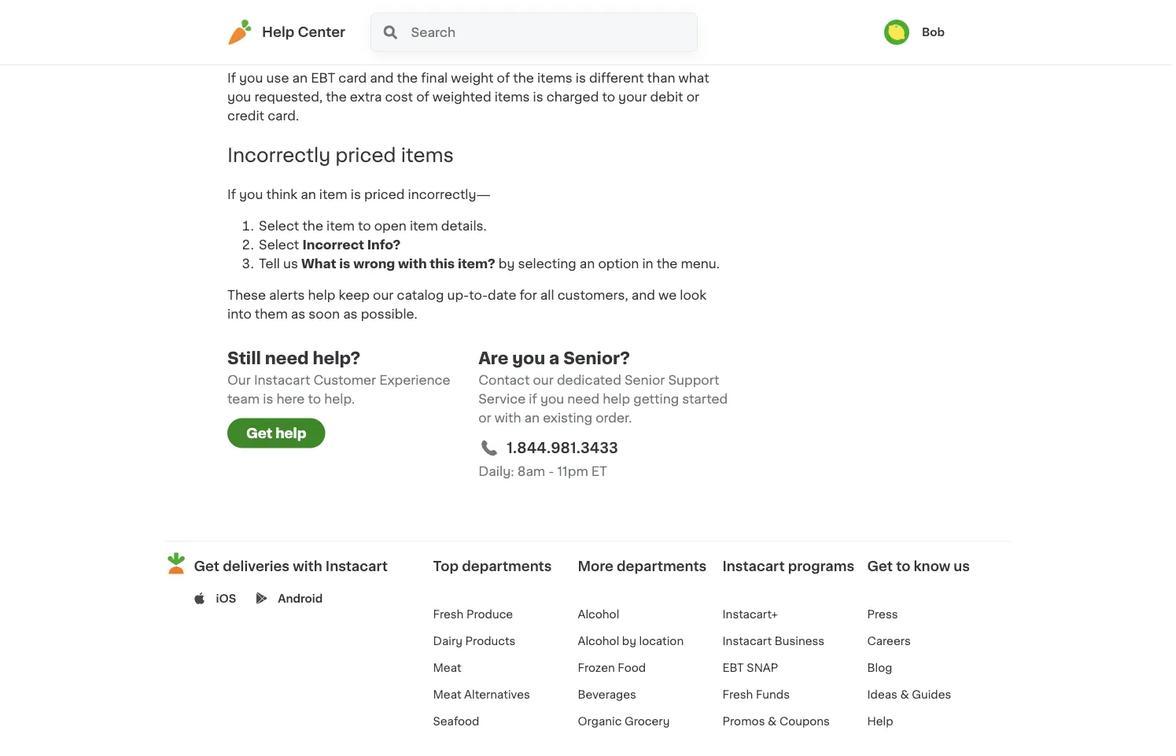 Task type: locate. For each thing, give the bounding box(es) containing it.
departments
[[462, 559, 552, 573], [617, 559, 707, 573]]

extra
[[350, 91, 382, 104]]

meat
[[433, 662, 461, 673], [433, 689, 461, 700]]

2 horizontal spatial with
[[495, 412, 521, 424]]

1 vertical spatial by
[[622, 635, 636, 646]]

need down the dedicated
[[567, 393, 600, 406]]

1.844.981.3433 link
[[507, 437, 618, 459]]

keep
[[339, 289, 370, 302]]

0 vertical spatial priced
[[335, 146, 396, 165]]

1 horizontal spatial by
[[622, 635, 636, 646]]

fresh up 'promos'
[[723, 689, 753, 700]]

0 vertical spatial meat
[[433, 662, 461, 673]]

us right know
[[954, 559, 970, 573]]

help down here
[[275, 426, 306, 440]]

0 horizontal spatial help
[[275, 426, 306, 440]]

0 vertical spatial with
[[398, 258, 427, 270]]

of down final
[[416, 91, 429, 104]]

and up the extra
[[370, 72, 394, 85]]

ebt inside if you use an ebt card and the final weight of the items is different than what you requested, the extra cost of weighted items is charged to your debit or credit card.
[[311, 72, 335, 85]]

1 vertical spatial of
[[416, 91, 429, 104]]

1 if from the top
[[227, 72, 236, 85]]

organic grocery link
[[578, 715, 670, 726]]

2 alcohol from the top
[[578, 635, 619, 646]]

of right weight in the left top of the page
[[497, 72, 510, 85]]

0 horizontal spatial of
[[416, 91, 429, 104]]

help inside get help button
[[275, 426, 306, 440]]

the up incorrect
[[302, 220, 323, 232]]

help for help center
[[262, 26, 294, 39]]

2 vertical spatial help
[[275, 426, 306, 440]]

1 vertical spatial if
[[227, 188, 236, 201]]

an
[[292, 72, 308, 85], [301, 188, 316, 201], [580, 258, 595, 270], [524, 412, 540, 424]]

1 vertical spatial and
[[632, 289, 655, 302]]

1 horizontal spatial with
[[398, 258, 427, 270]]

into
[[227, 308, 252, 321]]

help up order.
[[603, 393, 630, 406]]

1 vertical spatial select
[[259, 239, 299, 251]]

instacart business
[[723, 635, 825, 646]]

2 select from the top
[[259, 239, 299, 251]]

for
[[520, 289, 537, 302]]

deliveries
[[223, 559, 290, 573]]

items up charged
[[537, 72, 573, 85]]

1 vertical spatial our
[[533, 374, 554, 387]]

the
[[397, 72, 418, 85], [513, 72, 534, 85], [326, 91, 347, 104], [302, 220, 323, 232], [657, 258, 678, 270]]

1 vertical spatial meat
[[433, 689, 461, 700]]

to inside if you use an ebt card and the final weight of the items is different than what you requested, the extra cost of weighted items is charged to your debit or credit card.
[[602, 91, 615, 104]]

need up here
[[265, 350, 309, 367]]

help down the ideas
[[867, 715, 893, 726]]

meat alternatives link
[[433, 689, 530, 700]]

menu.
[[681, 258, 720, 270]]

fresh up dairy
[[433, 608, 464, 619]]

these alerts help keep our catalog up-to-date for all customers, and we look into them as soon as possible.
[[227, 289, 707, 321]]

0 vertical spatial select
[[259, 220, 299, 232]]

if for if you use an ebt card and the final weight of the items is different than what you requested, the extra cost of weighted items is charged to your debit or credit card.
[[227, 72, 236, 85]]

beverages link
[[578, 689, 636, 700]]

if
[[227, 72, 236, 85], [227, 188, 236, 201]]

as down keep on the top left of page
[[343, 308, 358, 321]]

1 vertical spatial &
[[768, 715, 777, 726]]

priced
[[335, 146, 396, 165], [364, 188, 405, 201]]

meat down dairy
[[433, 662, 461, 673]]

our up possible.
[[373, 289, 394, 302]]

fresh for fresh funds
[[723, 689, 753, 700]]

select down the think
[[259, 220, 299, 232]]

and inside if you use an ebt card and the final weight of the items is different than what you requested, the extra cost of weighted items is charged to your debit or credit card.
[[370, 72, 394, 85]]

get right instacart shopper app logo
[[194, 559, 219, 573]]

by up food
[[622, 635, 636, 646]]

blog
[[867, 662, 892, 673]]

us
[[283, 258, 298, 270], [954, 559, 970, 573]]

is left here
[[263, 393, 273, 406]]

get help
[[246, 426, 306, 440]]

0 vertical spatial if
[[227, 72, 236, 85]]

1 vertical spatial help
[[867, 715, 893, 726]]

you left use
[[239, 72, 263, 85]]

help right instacart image
[[262, 26, 294, 39]]

if you use an ebt card and the final weight of the items is different than what you requested, the extra cost of weighted items is charged to your debit or credit card.
[[227, 72, 709, 122]]

0 horizontal spatial help
[[262, 26, 294, 39]]

us inside select the item to open item details. select incorrect info? tell us what is wrong with this item? by selecting an option in the menu.
[[283, 258, 298, 270]]

2 if from the top
[[227, 188, 236, 201]]

to right here
[[308, 393, 321, 406]]

help?
[[313, 350, 361, 367]]

alcohol for alcohol by location
[[578, 635, 619, 646]]

0 vertical spatial alcohol
[[578, 608, 619, 619]]

dedicated
[[557, 374, 621, 387]]

you for use
[[239, 72, 263, 85]]

1 horizontal spatial &
[[900, 689, 909, 700]]

0 vertical spatial help
[[308, 289, 336, 302]]

0 horizontal spatial departments
[[462, 559, 552, 573]]

more departments
[[578, 559, 707, 573]]

0 horizontal spatial or
[[478, 412, 491, 424]]

as down alerts
[[291, 308, 305, 321]]

1 horizontal spatial as
[[343, 308, 358, 321]]

to-
[[469, 289, 488, 302]]

1 horizontal spatial our
[[533, 374, 554, 387]]

items up 'incorrectly—'
[[401, 146, 454, 165]]

funds
[[756, 689, 790, 700]]

1 vertical spatial with
[[495, 412, 521, 424]]

if left the think
[[227, 188, 236, 201]]

0 vertical spatial by
[[499, 258, 515, 270]]

in
[[642, 258, 654, 270]]

order.
[[596, 412, 632, 424]]

select
[[259, 220, 299, 232], [259, 239, 299, 251]]

alcohol by location link
[[578, 635, 684, 646]]

0 vertical spatial our
[[373, 289, 394, 302]]

if up credit
[[227, 72, 236, 85]]

to left know
[[896, 559, 911, 573]]

an right the think
[[301, 188, 316, 201]]

1 vertical spatial us
[[954, 559, 970, 573]]

ios link
[[216, 590, 236, 606]]

if inside if you use an ebt card and the final weight of the items is different than what you requested, the extra cost of weighted items is charged to your debit or credit card.
[[227, 72, 236, 85]]

item
[[319, 188, 348, 201], [327, 220, 355, 232], [410, 220, 438, 232]]

0 horizontal spatial as
[[291, 308, 305, 321]]

1 horizontal spatial ebt
[[723, 662, 744, 673]]

1 horizontal spatial fresh
[[723, 689, 753, 700]]

to inside select the item to open item details. select incorrect info? tell us what is wrong with this item? by selecting an option in the menu.
[[358, 220, 371, 232]]

departments up produce on the bottom of page
[[462, 559, 552, 573]]

meat down 'meat' link
[[433, 689, 461, 700]]

careers link
[[867, 635, 911, 646]]

get down team
[[246, 426, 272, 440]]

1 horizontal spatial departments
[[617, 559, 707, 573]]

1 horizontal spatial and
[[632, 289, 655, 302]]

frozen food link
[[578, 662, 646, 673]]

our up if
[[533, 374, 554, 387]]

alcohol down alcohol link
[[578, 635, 619, 646]]

get for get to know us
[[867, 559, 893, 573]]

tell
[[259, 258, 280, 270]]

0 vertical spatial and
[[370, 72, 394, 85]]

an left option
[[580, 258, 595, 270]]

with left this
[[398, 258, 427, 270]]

ideas & guides
[[867, 689, 951, 700]]

help inside these alerts help keep our catalog up-to-date for all customers, and we look into them as soon as possible.
[[308, 289, 336, 302]]

0 horizontal spatial need
[[265, 350, 309, 367]]

0 vertical spatial ebt
[[311, 72, 335, 85]]

by
[[499, 258, 515, 270], [622, 635, 636, 646]]

get up press link
[[867, 559, 893, 573]]

2 departments from the left
[[617, 559, 707, 573]]

them
[[255, 308, 288, 321]]

you left the think
[[239, 188, 263, 201]]

incorrectly—
[[408, 188, 491, 201]]

an inside are you a senior? contact our dedicated senior support service if you need help getting started or with an existing order.
[[524, 412, 540, 424]]

2 vertical spatial with
[[293, 559, 322, 573]]

alcohol
[[578, 608, 619, 619], [578, 635, 619, 646]]

2 vertical spatial items
[[401, 146, 454, 165]]

priced up open
[[364, 188, 405, 201]]

items
[[537, 72, 573, 85], [495, 91, 530, 104], [401, 146, 454, 165]]

2 horizontal spatial help
[[603, 393, 630, 406]]

ebt left card
[[311, 72, 335, 85]]

this
[[430, 258, 455, 270]]

1 vertical spatial or
[[478, 412, 491, 424]]

1 departments from the left
[[462, 559, 552, 573]]

1 alcohol from the top
[[578, 608, 619, 619]]

0 vertical spatial help
[[262, 26, 294, 39]]

items right the weighted
[[495, 91, 530, 104]]

1 horizontal spatial or
[[687, 91, 699, 104]]

select up tell
[[259, 239, 299, 251]]

the down card
[[326, 91, 347, 104]]

0 vertical spatial us
[[283, 258, 298, 270]]

android
[[278, 593, 323, 604]]

the right weight in the left top of the page
[[513, 72, 534, 85]]

1 vertical spatial alcohol
[[578, 635, 619, 646]]

0 vertical spatial fresh
[[433, 608, 464, 619]]

instacart
[[254, 374, 310, 387], [326, 559, 388, 573], [723, 559, 785, 573], [723, 635, 772, 646]]

dairy products link
[[433, 635, 516, 646]]

us right tell
[[283, 258, 298, 270]]

1 vertical spatial need
[[567, 393, 600, 406]]

& down funds
[[768, 715, 777, 726]]

help up soon
[[308, 289, 336, 302]]

an up requested,
[[292, 72, 308, 85]]

customers,
[[558, 289, 628, 302]]

2 horizontal spatial get
[[867, 559, 893, 573]]

debit
[[650, 91, 683, 104]]

0 horizontal spatial get
[[194, 559, 219, 573]]

help link
[[867, 715, 893, 726]]

departments right "more"
[[617, 559, 707, 573]]

and
[[370, 72, 394, 85], [632, 289, 655, 302]]

1 horizontal spatial need
[[567, 393, 600, 406]]

or down what
[[687, 91, 699, 104]]

you left a
[[512, 350, 545, 367]]

1 vertical spatial help
[[603, 393, 630, 406]]

and left we
[[632, 289, 655, 302]]

promos
[[723, 715, 765, 726]]

selecting
[[518, 258, 577, 270]]

0 vertical spatial or
[[687, 91, 699, 104]]

8am
[[517, 465, 545, 478]]

incorrectly
[[227, 146, 331, 165]]

0 horizontal spatial ebt
[[311, 72, 335, 85]]

help
[[262, 26, 294, 39], [867, 715, 893, 726]]

1 vertical spatial items
[[495, 91, 530, 104]]

an down if
[[524, 412, 540, 424]]

grocery
[[625, 715, 670, 726]]

2 as from the left
[[343, 308, 358, 321]]

with down service
[[495, 412, 521, 424]]

& for ideas
[[900, 689, 909, 700]]

priced up if you think an item is priced incorrectly—
[[335, 146, 396, 165]]

with
[[398, 258, 427, 270], [495, 412, 521, 424], [293, 559, 322, 573]]

if
[[529, 393, 537, 406]]

you up credit
[[227, 91, 251, 104]]

alcohol up alcohol by location "link"
[[578, 608, 619, 619]]

help
[[308, 289, 336, 302], [603, 393, 630, 406], [275, 426, 306, 440]]

by right item?
[[499, 258, 515, 270]]

is
[[576, 72, 586, 85], [533, 91, 543, 104], [351, 188, 361, 201], [339, 258, 350, 270], [263, 393, 273, 406]]

senior?
[[563, 350, 630, 367]]

frozen food
[[578, 662, 646, 673]]

is inside select the item to open item details. select incorrect info? tell us what is wrong with this item? by selecting an option in the menu.
[[339, 258, 350, 270]]

ebt
[[311, 72, 335, 85], [723, 662, 744, 673]]

0 horizontal spatial items
[[401, 146, 454, 165]]

with inside select the item to open item details. select incorrect info? tell us what is wrong with this item? by selecting an option in the menu.
[[398, 258, 427, 270]]

instacart business link
[[723, 635, 825, 646]]

programs
[[788, 559, 855, 573]]

0 horizontal spatial with
[[293, 559, 322, 573]]

1 meat from the top
[[433, 662, 461, 673]]

0 vertical spatial items
[[537, 72, 573, 85]]

to down the different
[[602, 91, 615, 104]]

0 horizontal spatial and
[[370, 72, 394, 85]]

and inside these alerts help keep our catalog up-to-date for all customers, and we look into them as soon as possible.
[[632, 289, 655, 302]]

0 horizontal spatial us
[[283, 258, 298, 270]]

get inside get help button
[[246, 426, 272, 440]]

ebt left snap
[[723, 662, 744, 673]]

dairy products
[[433, 635, 516, 646]]

0 horizontal spatial fresh
[[433, 608, 464, 619]]

2 horizontal spatial items
[[537, 72, 573, 85]]

1 vertical spatial fresh
[[723, 689, 753, 700]]

& right the ideas
[[900, 689, 909, 700]]

item?
[[458, 258, 495, 270]]

0 horizontal spatial &
[[768, 715, 777, 726]]

0 vertical spatial need
[[265, 350, 309, 367]]

need inside are you a senior? contact our dedicated senior support service if you need help getting started or with an existing order.
[[567, 393, 600, 406]]

to left open
[[358, 220, 371, 232]]

1 horizontal spatial help
[[308, 289, 336, 302]]

0 vertical spatial of
[[497, 72, 510, 85]]

0 horizontal spatial by
[[499, 258, 515, 270]]

what
[[679, 72, 709, 85]]

guides
[[912, 689, 951, 700]]

than
[[647, 72, 675, 85]]

2 meat from the top
[[433, 689, 461, 700]]

alcohol for alcohol link
[[578, 608, 619, 619]]

is down incorrect
[[339, 258, 350, 270]]

contact
[[478, 374, 530, 387]]

service
[[478, 393, 526, 406]]

1 horizontal spatial items
[[495, 91, 530, 104]]

with up android
[[293, 559, 322, 573]]

or down service
[[478, 412, 491, 424]]

0 horizontal spatial our
[[373, 289, 394, 302]]

1 horizontal spatial get
[[246, 426, 272, 440]]

1 horizontal spatial help
[[867, 715, 893, 726]]

0 vertical spatial &
[[900, 689, 909, 700]]



Task type: describe. For each thing, give the bounding box(es) containing it.
1.844.981.3433
[[507, 441, 618, 455]]

support
[[668, 374, 719, 387]]

alerts
[[269, 289, 305, 302]]

you for a
[[512, 350, 545, 367]]

cost
[[385, 91, 413, 104]]

still need help? our instacart customer experience team is here to help.
[[227, 350, 450, 406]]

seafood link
[[433, 715, 479, 726]]

fresh funds link
[[723, 689, 790, 700]]

1 select from the top
[[259, 220, 299, 232]]

up-
[[447, 289, 469, 302]]

details.
[[441, 220, 487, 232]]

instacart image
[[227, 20, 253, 45]]

food
[[618, 662, 646, 673]]

the up cost
[[397, 72, 418, 85]]

is up charged
[[576, 72, 586, 85]]

top departments
[[433, 559, 552, 573]]

1 as from the left
[[291, 308, 305, 321]]

experience
[[379, 374, 450, 387]]

help center
[[262, 26, 345, 39]]

is left charged
[[533, 91, 543, 104]]

the right in
[[657, 258, 678, 270]]

user avatar image
[[884, 20, 909, 45]]

ios
[[216, 593, 236, 604]]

1 horizontal spatial us
[[954, 559, 970, 573]]

you right if
[[540, 393, 564, 406]]

help for help link
[[867, 715, 893, 726]]

or inside are you a senior? contact our dedicated senior support service if you need help getting started or with an existing order.
[[478, 412, 491, 424]]

et
[[591, 465, 607, 478]]

frozen
[[578, 662, 615, 673]]

Search search field
[[410, 13, 697, 51]]

bob link
[[884, 20, 945, 45]]

our inside these alerts help keep our catalog up-to-date for all customers, and we look into them as soon as possible.
[[373, 289, 394, 302]]

android play store logo image
[[256, 592, 268, 604]]

meat for 'meat' link
[[433, 662, 461, 673]]

snap
[[747, 662, 778, 673]]

get for get help
[[246, 426, 272, 440]]

card.
[[268, 110, 299, 122]]

team
[[227, 393, 260, 406]]

dairy
[[433, 635, 463, 646]]

seafood
[[433, 715, 479, 726]]

we
[[659, 289, 677, 302]]

get for get deliveries with instacart
[[194, 559, 219, 573]]

know
[[914, 559, 951, 573]]

is inside still need help? our instacart customer experience team is here to help.
[[263, 393, 273, 406]]

meat for meat alternatives
[[433, 689, 461, 700]]

is down incorrectly priced items
[[351, 188, 361, 201]]

open
[[374, 220, 407, 232]]

1 horizontal spatial of
[[497, 72, 510, 85]]

soon
[[309, 308, 340, 321]]

still
[[227, 350, 261, 367]]

to inside still need help? our instacart customer experience team is here to help.
[[308, 393, 321, 406]]

item down incorrectly priced items
[[319, 188, 348, 201]]

these
[[227, 289, 266, 302]]

with inside are you a senior? contact our dedicated senior support service if you need help getting started or with an existing order.
[[495, 412, 521, 424]]

senior
[[625, 374, 665, 387]]

android link
[[278, 590, 323, 606]]

you for think
[[239, 188, 263, 201]]

if you think an item is priced incorrectly—
[[227, 188, 491, 201]]

fresh funds
[[723, 689, 790, 700]]

item up incorrect
[[327, 220, 355, 232]]

fresh produce link
[[433, 608, 513, 619]]

by inside select the item to open item details. select incorrect info? tell us what is wrong with this item? by selecting an option in the menu.
[[499, 258, 515, 270]]

instacart shopper app logo image
[[163, 550, 189, 576]]

alcohol link
[[578, 608, 619, 619]]

press link
[[867, 608, 898, 619]]

customer
[[313, 374, 376, 387]]

option
[[598, 258, 639, 270]]

use
[[266, 72, 289, 85]]

an inside select the item to open item details. select incorrect info? tell us what is wrong with this item? by selecting an option in the menu.
[[580, 258, 595, 270]]

a
[[549, 350, 560, 367]]

possible.
[[361, 308, 418, 321]]

help.
[[324, 393, 355, 406]]

departments for top departments
[[462, 559, 552, 573]]

1 vertical spatial priced
[[364, 188, 405, 201]]

fresh produce
[[433, 608, 513, 619]]

get to know us
[[867, 559, 970, 573]]

what
[[301, 258, 336, 270]]

help inside are you a senior? contact our dedicated senior support service if you need help getting started or with an existing order.
[[603, 393, 630, 406]]

wrong
[[353, 258, 395, 270]]

catalog
[[397, 289, 444, 302]]

organic grocery
[[578, 715, 670, 726]]

press
[[867, 608, 898, 619]]

date
[[488, 289, 516, 302]]

ios app store logo image
[[194, 592, 206, 604]]

look
[[680, 289, 707, 302]]

need inside still need help? our instacart customer experience team is here to help.
[[265, 350, 309, 367]]

info?
[[367, 239, 401, 251]]

getting
[[633, 393, 679, 406]]

final
[[421, 72, 448, 85]]

careers
[[867, 635, 911, 646]]

instacart+
[[723, 608, 778, 619]]

ebt snap
[[723, 662, 778, 673]]

requested,
[[254, 91, 323, 104]]

beverages
[[578, 689, 636, 700]]

ideas
[[867, 689, 898, 700]]

instacart inside still need help? our instacart customer experience team is here to help.
[[254, 374, 310, 387]]

or inside if you use an ebt card and the final weight of the items is different than what you requested, the extra cost of weighted items is charged to your debit or credit card.
[[687, 91, 699, 104]]

& for promos
[[768, 715, 777, 726]]

here
[[277, 393, 305, 406]]

card
[[339, 72, 367, 85]]

an inside if you use an ebt card and the final weight of the items is different than what you requested, the extra cost of weighted items is charged to your debit or credit card.
[[292, 72, 308, 85]]

business
[[775, 635, 825, 646]]

instacart programs
[[723, 559, 855, 573]]

our
[[227, 374, 251, 387]]

11pm
[[557, 465, 588, 478]]

blog link
[[867, 662, 892, 673]]

departments for more departments
[[617, 559, 707, 573]]

our inside are you a senior? contact our dedicated senior support service if you need help getting started or with an existing order.
[[533, 374, 554, 387]]

fresh for fresh produce
[[433, 608, 464, 619]]

if for if you think an item is priced incorrectly—
[[227, 188, 236, 201]]

products
[[465, 635, 516, 646]]

get deliveries with instacart
[[194, 559, 388, 573]]

help center link
[[227, 20, 345, 45]]

produce
[[467, 608, 513, 619]]

ideas & guides link
[[867, 689, 951, 700]]

daily: 8am - 11pm et
[[478, 465, 607, 478]]

1 vertical spatial ebt
[[723, 662, 744, 673]]

are
[[478, 350, 509, 367]]

think
[[266, 188, 298, 201]]

item right open
[[410, 220, 438, 232]]

alcohol by location
[[578, 635, 684, 646]]



Task type: vqa. For each thing, say whether or not it's contained in the screenshot.
Meal
no



